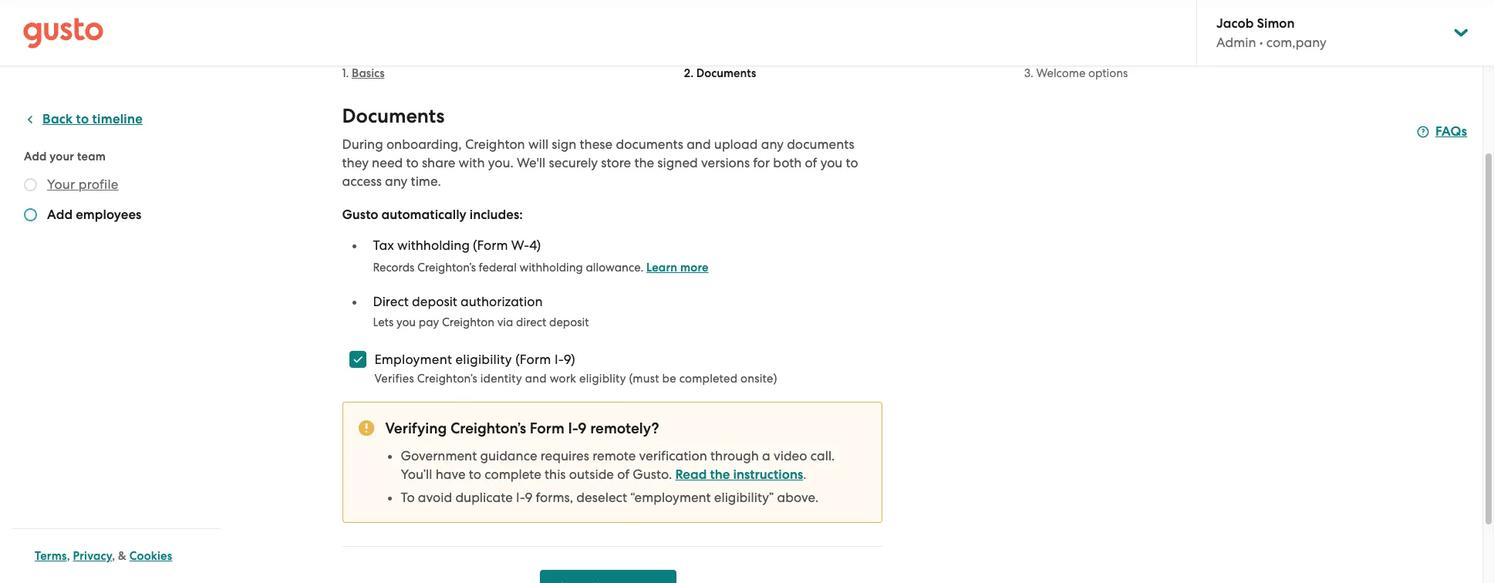 Task type: vqa. For each thing, say whether or not it's contained in the screenshot.
Payroll
no



Task type: locate. For each thing, give the bounding box(es) containing it.
documents up onboarding,
[[342, 104, 445, 128]]

creighton left james
[[1371, 9, 1439, 27]]

call.
[[811, 448, 835, 464]]

creighton
[[1371, 9, 1439, 27], [465, 137, 525, 152], [442, 316, 495, 329]]

any
[[761, 137, 784, 152], [385, 174, 408, 189]]

1 horizontal spatial add
[[47, 207, 73, 223]]

1 vertical spatial 9
[[525, 490, 533, 505]]

i- right the form
[[568, 420, 578, 437]]

to
[[76, 111, 89, 127], [406, 155, 419, 171], [846, 155, 859, 171], [469, 467, 482, 482]]

duplicate
[[456, 490, 513, 505]]

(form
[[473, 238, 508, 253], [516, 352, 551, 367]]

read the instructions link
[[676, 467, 803, 483]]

0 horizontal spatial documents
[[342, 104, 445, 128]]

1 vertical spatial deposit
[[549, 316, 589, 329]]

add left your at left top
[[24, 150, 47, 164]]

pay
[[419, 316, 439, 329]]

to right back at the left of page
[[76, 111, 89, 127]]

you.
[[488, 155, 514, 171]]

add inside list
[[47, 207, 73, 223]]

any down need at top left
[[385, 174, 408, 189]]

check image
[[24, 178, 37, 191], [24, 208, 37, 221]]

add down your
[[47, 207, 73, 223]]

of
[[805, 155, 817, 171], [617, 467, 630, 482]]

any up for
[[761, 137, 784, 152]]

terms link
[[35, 549, 67, 563]]

you inside the direct deposit authorization lets you pay creighton via direct deposit
[[397, 316, 416, 329]]

verifying creighton's form i-9 remotely? alert
[[342, 402, 882, 523]]

0 vertical spatial the
[[635, 155, 654, 171]]

1 vertical spatial check image
[[24, 208, 37, 221]]

.
[[803, 467, 807, 482]]

employment
[[375, 352, 452, 367]]

2 vertical spatial i-
[[516, 490, 525, 505]]

verification
[[639, 448, 707, 464]]

1 vertical spatial withholding
[[520, 261, 583, 275]]

documents
[[697, 66, 756, 80], [342, 104, 445, 128]]

com,pany
[[1267, 35, 1327, 50]]

remotely?
[[590, 420, 659, 437]]

(must
[[629, 372, 659, 386]]

0 horizontal spatial you
[[397, 316, 416, 329]]

i- up work
[[555, 352, 564, 367]]

2 check image from the top
[[24, 208, 37, 221]]

1 horizontal spatial of
[[805, 155, 817, 171]]

gusto.
[[633, 467, 672, 482]]

during
[[342, 137, 383, 152]]

work
[[550, 372, 577, 386]]

1 horizontal spatial you
[[821, 155, 843, 171]]

creighton's inside verifying creighton's form i-9 remotely? alert
[[451, 420, 526, 437]]

0 horizontal spatial the
[[635, 155, 654, 171]]

of inside the government guidance requires remote verification through a video call. you'll have to complete this outside of gusto.
[[617, 467, 630, 482]]

to right have
[[469, 467, 482, 482]]

, left privacy link
[[67, 549, 70, 563]]

access
[[342, 174, 382, 189]]

tax withholding (form w-4) records creighton's federal withholding allowance. learn more
[[373, 238, 709, 275]]

creighton's left federal
[[417, 261, 476, 275]]

9)
[[564, 352, 576, 367]]

add for add your team
[[24, 150, 47, 164]]

0 vertical spatial deposit
[[412, 294, 457, 309]]

basics link
[[352, 66, 385, 80]]

creighton's for verifies
[[417, 372, 478, 386]]

more
[[680, 261, 709, 275]]

check image left add employees
[[24, 208, 37, 221]]

cookies
[[129, 549, 172, 563]]

deposit up 9) on the bottom of the page
[[549, 316, 589, 329]]

0 horizontal spatial withholding
[[397, 238, 470, 253]]

1 vertical spatial documents
[[342, 104, 445, 128]]

0 vertical spatial (form
[[473, 238, 508, 253]]

to avoid duplicate i-9 forms, deselect "employment eligibility" above.
[[401, 490, 819, 505]]

1 vertical spatial any
[[385, 174, 408, 189]]

terms , privacy , & cookies
[[35, 549, 172, 563]]

, left &
[[112, 549, 115, 563]]

0 horizontal spatial of
[[617, 467, 630, 482]]

the down the through
[[710, 467, 730, 483]]

0 vertical spatial i-
[[555, 352, 564, 367]]

the
[[635, 155, 654, 171], [710, 467, 730, 483]]

employment eligibility (form i-9)
[[375, 352, 576, 367]]

timeline
[[92, 111, 143, 127]]

you left pay
[[397, 316, 416, 329]]

1 horizontal spatial ,
[[112, 549, 115, 563]]

1 vertical spatial creighton
[[465, 137, 525, 152]]

2 horizontal spatial i-
[[568, 420, 578, 437]]

0 horizontal spatial (form
[[473, 238, 508, 253]]

1 vertical spatial of
[[617, 467, 630, 482]]

0 horizontal spatial any
[[385, 174, 408, 189]]

and left work
[[525, 372, 547, 386]]

the right the store
[[635, 155, 654, 171]]

add employees
[[47, 207, 141, 223]]

1 horizontal spatial documents
[[697, 66, 756, 80]]

creighton left 'via'
[[442, 316, 495, 329]]

0 vertical spatial withholding
[[397, 238, 470, 253]]

9 up requires
[[578, 420, 587, 437]]

james
[[1442, 9, 1487, 27]]

read the instructions .
[[676, 467, 807, 483]]

0 vertical spatial creighton
[[1371, 9, 1439, 27]]

you right both
[[821, 155, 843, 171]]

0 vertical spatial and
[[687, 137, 711, 152]]

0 horizontal spatial 9
[[525, 490, 533, 505]]

store
[[601, 155, 631, 171]]

4)
[[530, 238, 541, 253]]

1 horizontal spatial (form
[[516, 352, 551, 367]]

federal
[[479, 261, 517, 275]]

documents up both
[[787, 137, 855, 152]]

2 vertical spatial creighton's
[[451, 420, 526, 437]]

will
[[528, 137, 549, 152]]

creighton's down employment eligibility (form i-9)
[[417, 372, 478, 386]]

0 horizontal spatial documents
[[616, 137, 684, 152]]

above.
[[777, 490, 819, 505]]

9 inside read the instructions list
[[525, 490, 533, 505]]

avoid
[[418, 490, 452, 505]]

back
[[42, 111, 73, 127]]

1 horizontal spatial any
[[761, 137, 784, 152]]

9
[[578, 420, 587, 437], [525, 490, 533, 505]]

9 left forms,
[[525, 490, 533, 505]]

•
[[1260, 35, 1264, 50]]

remote
[[593, 448, 636, 464]]

form
[[530, 420, 565, 437]]

0 vertical spatial you
[[821, 155, 843, 171]]

2 documents from the left
[[787, 137, 855, 152]]

documents up upload on the top
[[697, 66, 756, 80]]

0 horizontal spatial add
[[24, 150, 47, 164]]

deposit up pay
[[412, 294, 457, 309]]

this
[[545, 467, 566, 482]]

versions
[[701, 155, 750, 171]]

creighton inside the direct deposit authorization lets you pay creighton via direct deposit
[[442, 316, 495, 329]]

verifying
[[385, 420, 447, 437]]

documents up the "signed"
[[616, 137, 684, 152]]

securely
[[549, 155, 598, 171]]

the inside read the instructions list
[[710, 467, 730, 483]]

i- down "complete"
[[516, 490, 525, 505]]

of right both
[[805, 155, 817, 171]]

i-
[[555, 352, 564, 367], [568, 420, 578, 437], [516, 490, 525, 505]]

direct
[[373, 294, 409, 309]]

2 , from the left
[[112, 549, 115, 563]]

2 vertical spatial creighton
[[442, 316, 495, 329]]

creighton inside during onboarding, creighton will sign these documents and upload any documents they need to share with you. we'll securely store the signed versions for both of you to access any time.
[[465, 137, 525, 152]]

0 horizontal spatial and
[[525, 372, 547, 386]]

jacob
[[1217, 15, 1254, 32]]

1 horizontal spatial documents
[[787, 137, 855, 152]]

1 horizontal spatial i-
[[555, 352, 564, 367]]

1 horizontal spatial and
[[687, 137, 711, 152]]

1 vertical spatial the
[[710, 467, 730, 483]]

1 vertical spatial you
[[397, 316, 416, 329]]

0 horizontal spatial ,
[[67, 549, 70, 563]]

check image left your
[[24, 178, 37, 191]]

creighton's for verifying
[[451, 420, 526, 437]]

to inside button
[[76, 111, 89, 127]]

9 for forms,
[[525, 490, 533, 505]]

i- inside read the instructions list
[[516, 490, 525, 505]]

read the instructions list
[[385, 447, 866, 507]]

creighton's up guidance
[[451, 420, 526, 437]]

identity
[[480, 372, 522, 386]]

withholding down 4)
[[520, 261, 583, 275]]

(form inside tax withholding (form w-4) records creighton's federal withholding allowance. learn more
[[473, 238, 508, 253]]

1 vertical spatial (form
[[516, 352, 551, 367]]

of down remote
[[617, 467, 630, 482]]

1 horizontal spatial the
[[710, 467, 730, 483]]

we'll
[[517, 155, 546, 171]]

,
[[67, 549, 70, 563], [112, 549, 115, 563]]

to down onboarding,
[[406, 155, 419, 171]]

0 horizontal spatial i-
[[516, 490, 525, 505]]

to right both
[[846, 155, 859, 171]]

0 vertical spatial add
[[24, 150, 47, 164]]

(form up work
[[516, 352, 551, 367]]

0 vertical spatial check image
[[24, 178, 37, 191]]

learn
[[647, 261, 678, 275]]

faqs button
[[1417, 123, 1468, 141]]

and up the "signed"
[[687, 137, 711, 152]]

1 vertical spatial creighton's
[[417, 372, 478, 386]]

1 documents from the left
[[616, 137, 684, 152]]

list
[[350, 225, 882, 331]]

(form up federal
[[473, 238, 508, 253]]

0 vertical spatial 9
[[578, 420, 587, 437]]

allowance.
[[586, 261, 644, 275]]

verifying creighton's form i-9 remotely?
[[385, 420, 659, 437]]

back to timeline button
[[24, 110, 143, 129]]

0 vertical spatial of
[[805, 155, 817, 171]]

1 vertical spatial i-
[[568, 420, 578, 437]]

add
[[24, 150, 47, 164], [47, 207, 73, 223]]

you inside during onboarding, creighton will sign these documents and upload any documents they need to share with you. we'll securely store the signed versions for both of you to access any time.
[[821, 155, 843, 171]]

withholding
[[397, 238, 470, 253], [520, 261, 583, 275]]

withholding down gusto automatically includes:
[[397, 238, 470, 253]]

1 horizontal spatial 9
[[578, 420, 587, 437]]

1 vertical spatial add
[[47, 207, 73, 223]]

creighton up you.
[[465, 137, 525, 152]]

0 vertical spatial creighton's
[[417, 261, 476, 275]]

your
[[50, 150, 74, 164]]

1 horizontal spatial deposit
[[549, 316, 589, 329]]



Task type: describe. For each thing, give the bounding box(es) containing it.
(form for withholding
[[473, 238, 508, 253]]

onsite)
[[741, 372, 777, 386]]

welcome
[[1037, 66, 1086, 80]]

1 , from the left
[[67, 549, 70, 563]]

completed
[[679, 372, 738, 386]]

be
[[662, 372, 677, 386]]

both
[[773, 155, 802, 171]]

includes:
[[470, 207, 523, 223]]

add for add employees
[[47, 207, 73, 223]]

automatically
[[382, 207, 467, 223]]

add employees list
[[24, 175, 214, 228]]

your profile button
[[47, 175, 119, 194]]

a
[[762, 448, 771, 464]]

instructions
[[733, 467, 803, 483]]

these
[[580, 137, 613, 152]]

the inside during onboarding, creighton will sign these documents and upload any documents they need to share with you. we'll securely store the signed versions for both of you to access any time.
[[635, 155, 654, 171]]

creighton's inside tax withholding (form w-4) records creighton's federal withholding allowance. learn more
[[417, 261, 476, 275]]

0 horizontal spatial deposit
[[412, 294, 457, 309]]

simon
[[1257, 15, 1295, 32]]

list containing tax withholding (form w-4)
[[350, 225, 882, 331]]

privacy
[[73, 549, 112, 563]]

signed
[[658, 155, 698, 171]]

add your team
[[24, 150, 106, 164]]

you'll
[[401, 467, 432, 482]]

via
[[497, 316, 513, 329]]

direct deposit authorization lets you pay creighton via direct deposit
[[373, 294, 589, 329]]

w-
[[511, 238, 530, 253]]

your profile
[[47, 177, 119, 192]]

during onboarding, creighton will sign these documents and upload any documents they need to share with you. we'll securely store the signed versions for both of you to access any time.
[[342, 137, 859, 189]]

"employment
[[631, 490, 711, 505]]

records
[[373, 261, 415, 275]]

options
[[1089, 66, 1128, 80]]

deselect
[[577, 490, 627, 505]]

guidance
[[480, 448, 537, 464]]

to inside the government guidance requires remote verification through a video call. you'll have to complete this outside of gusto.
[[469, 467, 482, 482]]

back to timeline
[[42, 111, 143, 127]]

of inside during onboarding, creighton will sign these documents and upload any documents they need to share with you. we'll securely store the signed versions for both of you to access any time.
[[805, 155, 817, 171]]

home image
[[23, 17, 103, 48]]

gusto
[[342, 207, 378, 223]]

cookies button
[[129, 547, 172, 566]]

your
[[47, 177, 75, 192]]

onboarding,
[[386, 137, 462, 152]]

team
[[77, 150, 106, 164]]

read
[[676, 467, 707, 483]]

to
[[401, 490, 415, 505]]

through
[[711, 448, 759, 464]]

faqs
[[1436, 123, 1468, 140]]

complete
[[485, 467, 541, 482]]

eligibility
[[456, 352, 512, 367]]

creighton james
[[1371, 9, 1487, 27]]

employees
[[76, 207, 141, 223]]

welcome options
[[1037, 66, 1128, 80]]

&
[[118, 549, 127, 563]]

learn more button
[[647, 258, 709, 277]]

sign
[[552, 137, 577, 152]]

video
[[774, 448, 808, 464]]

requires
[[541, 448, 589, 464]]

Employment eligibility (Form I-9) checkbox
[[341, 343, 375, 377]]

0 vertical spatial any
[[761, 137, 784, 152]]

profile
[[79, 177, 119, 192]]

i- for duplicate
[[516, 490, 525, 505]]

eligiblity
[[579, 372, 626, 386]]

(form for eligibility
[[516, 352, 551, 367]]

outside
[[569, 467, 614, 482]]

basics
[[352, 66, 385, 80]]

1 vertical spatial and
[[525, 372, 547, 386]]

have
[[436, 467, 466, 482]]

admin
[[1217, 35, 1257, 50]]

i- for (form
[[555, 352, 564, 367]]

lets
[[373, 316, 394, 329]]

authorization
[[461, 294, 543, 309]]

eligibility"
[[714, 490, 774, 505]]

verifies
[[375, 372, 414, 386]]

1 horizontal spatial withholding
[[520, 261, 583, 275]]

and inside during onboarding, creighton will sign these documents and upload any documents they need to share with you. we'll securely store the signed versions for both of you to access any time.
[[687, 137, 711, 152]]

direct
[[516, 316, 547, 329]]

privacy link
[[73, 549, 112, 563]]

9 for remotely?
[[578, 420, 587, 437]]

for
[[753, 155, 770, 171]]

upload
[[714, 137, 758, 152]]

tax
[[373, 238, 394, 253]]

i- for form
[[568, 420, 578, 437]]

need
[[372, 155, 403, 171]]

gusto automatically includes:
[[342, 207, 523, 223]]

terms
[[35, 549, 67, 563]]

government guidance requires remote verification through a video call. you'll have to complete this outside of gusto.
[[401, 448, 835, 482]]

jacob simon admin • com,pany
[[1217, 15, 1327, 50]]

1 check image from the top
[[24, 178, 37, 191]]

government
[[401, 448, 477, 464]]

0 vertical spatial documents
[[697, 66, 756, 80]]



